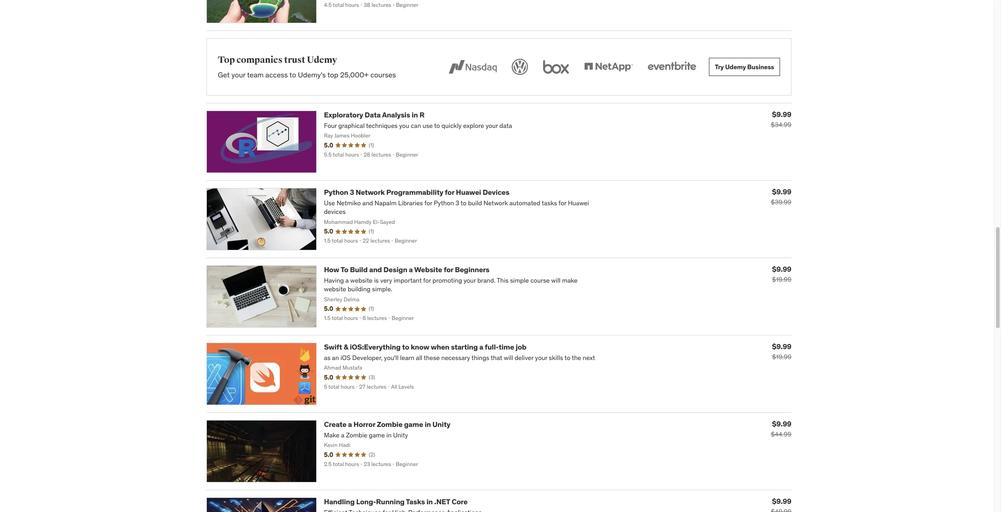 Task type: vqa. For each thing, say whether or not it's contained in the screenshot.
"organizations"
no



Task type: locate. For each thing, give the bounding box(es) containing it.
try udemy business
[[715, 63, 775, 71]]

netapp image
[[583, 57, 635, 77]]

tasks
[[406, 498, 425, 507]]

udemy
[[307, 54, 337, 66], [725, 63, 746, 71]]

3 $9.99 from the top
[[772, 265, 792, 274]]

in left .net at left
[[427, 498, 433, 507]]

$9.99 inside $9.99 $44.99
[[772, 420, 792, 429]]

in left unity
[[425, 420, 431, 430]]

2 $19.99 from the top
[[772, 353, 792, 362]]

2 $9.99 $19.99 from the top
[[772, 343, 792, 362]]

huawei
[[456, 188, 481, 197]]

$9.99 $19.99 for how to build and design a website for beginners
[[772, 265, 792, 284]]

0 horizontal spatial to
[[290, 70, 296, 79]]

a
[[409, 265, 413, 275], [480, 343, 484, 352], [348, 420, 352, 430]]

$9.99 for devices
[[772, 188, 792, 197]]

create
[[324, 420, 347, 430]]

to
[[341, 265, 349, 275]]

data
[[365, 110, 381, 120]]

1 horizontal spatial to
[[402, 343, 409, 352]]

2 horizontal spatial a
[[480, 343, 484, 352]]

python
[[324, 188, 348, 197]]

$34.99
[[771, 121, 792, 129]]

$9.99 for website
[[772, 265, 792, 274]]

5 $9.99 from the top
[[772, 420, 792, 429]]

0 vertical spatial $19.99
[[772, 276, 792, 284]]

a left full-
[[480, 343, 484, 352]]

handling long-running tasks in .net core
[[324, 498, 468, 507]]

udemy right try
[[725, 63, 746, 71]]

$9.99 $19.99
[[772, 265, 792, 284], [772, 343, 792, 362]]

a right design
[[409, 265, 413, 275]]

for
[[445, 188, 455, 197], [444, 265, 454, 275]]

0 vertical spatial $9.99 $19.99
[[772, 265, 792, 284]]

25,000+
[[340, 70, 369, 79]]

python 3 network programmability for huawei devices link
[[324, 188, 510, 197]]

4 $9.99 from the top
[[772, 343, 792, 352]]

0 vertical spatial in
[[412, 110, 418, 120]]

$19.99 for how to build and design a website for beginners
[[772, 276, 792, 284]]

how to build and design a website for beginners
[[324, 265, 490, 275]]

$9.99 inside $9.99 $39.99
[[772, 188, 792, 197]]

for right the website
[[444, 265, 454, 275]]

0 horizontal spatial udemy
[[307, 54, 337, 66]]

your
[[232, 70, 246, 79]]

top
[[218, 54, 235, 66]]

time
[[499, 343, 514, 352]]

eventbrite image
[[646, 57, 698, 77]]

1 vertical spatial to
[[402, 343, 409, 352]]

ios:everything
[[350, 343, 401, 352]]

1 $9.99 from the top
[[772, 110, 792, 119]]

$44.99
[[771, 431, 792, 439]]

$9.99 inside $9.99 $34.99
[[772, 110, 792, 119]]

a left horror
[[348, 420, 352, 430]]

exploratory data analysis in r link
[[324, 110, 425, 120]]

in left r
[[412, 110, 418, 120]]

to inside the top companies trust udemy get your team access to udemy's top 25,000+ courses
[[290, 70, 296, 79]]

core
[[452, 498, 468, 507]]

1 $19.99 from the top
[[772, 276, 792, 284]]

build
[[350, 265, 368, 275]]

programmability
[[386, 188, 444, 197]]

udemy up udemy's
[[307, 54, 337, 66]]

for left huawei
[[445, 188, 455, 197]]

2 vertical spatial in
[[427, 498, 433, 507]]

handling long-running tasks in .net core link
[[324, 498, 468, 507]]

0 vertical spatial to
[[290, 70, 296, 79]]

to down trust
[[290, 70, 296, 79]]

how
[[324, 265, 339, 275]]

1 vertical spatial a
[[480, 343, 484, 352]]

$9.99 $34.99
[[771, 110, 792, 129]]

$9.99 for starting
[[772, 343, 792, 352]]

$19.99
[[772, 276, 792, 284], [772, 353, 792, 362]]

python 3 network programmability for huawei devices
[[324, 188, 510, 197]]

$9.99 $19.99 for swift & ios:everything to know when starting a full-time job
[[772, 343, 792, 362]]

to left know at the bottom
[[402, 343, 409, 352]]

to
[[290, 70, 296, 79], [402, 343, 409, 352]]

1 $9.99 $19.99 from the top
[[772, 265, 792, 284]]

6 $9.99 from the top
[[772, 498, 792, 507]]

udemy inside the top companies trust udemy get your team access to udemy's top 25,000+ courses
[[307, 54, 337, 66]]

job
[[516, 343, 527, 352]]

in
[[412, 110, 418, 120], [425, 420, 431, 430], [427, 498, 433, 507]]

$9.99
[[772, 110, 792, 119], [772, 188, 792, 197], [772, 265, 792, 274], [772, 343, 792, 352], [772, 420, 792, 429], [772, 498, 792, 507]]

unity
[[433, 420, 451, 430]]

1 horizontal spatial a
[[409, 265, 413, 275]]

2 $9.99 from the top
[[772, 188, 792, 197]]

r
[[420, 110, 425, 120]]

0 vertical spatial a
[[409, 265, 413, 275]]

1 vertical spatial $9.99 $19.99
[[772, 343, 792, 362]]

0 vertical spatial for
[[445, 188, 455, 197]]

0 horizontal spatial a
[[348, 420, 352, 430]]

exploratory
[[324, 110, 363, 120]]

1 vertical spatial $19.99
[[772, 353, 792, 362]]



Task type: describe. For each thing, give the bounding box(es) containing it.
nasdaq image
[[447, 57, 499, 77]]

volkswagen image
[[510, 57, 530, 77]]

courses
[[371, 70, 396, 79]]

.net
[[435, 498, 450, 507]]

how to build and design a website for beginners link
[[324, 265, 490, 275]]

swift & ios:everything to know when starting a full-time job link
[[324, 343, 527, 352]]

get
[[218, 70, 230, 79]]

top companies trust udemy get your team access to udemy's top 25,000+ courses
[[218, 54, 396, 79]]

&
[[344, 343, 348, 352]]

team
[[247, 70, 264, 79]]

know
[[411, 343, 430, 352]]

$19.99 for swift & ios:everything to know when starting a full-time job
[[772, 353, 792, 362]]

horror
[[354, 420, 375, 430]]

game
[[404, 420, 423, 430]]

long-
[[356, 498, 376, 507]]

network
[[356, 188, 385, 197]]

companies
[[237, 54, 283, 66]]

analysis
[[382, 110, 410, 120]]

trust
[[284, 54, 305, 66]]

swift & ios:everything to know when starting a full-time job
[[324, 343, 527, 352]]

1 vertical spatial in
[[425, 420, 431, 430]]

full-
[[485, 343, 499, 352]]

$9.99 $39.99
[[771, 188, 792, 207]]

udemy's
[[298, 70, 326, 79]]

beginners
[[455, 265, 490, 275]]

create a horror zombie game in unity link
[[324, 420, 451, 430]]

1 vertical spatial for
[[444, 265, 454, 275]]

running
[[376, 498, 405, 507]]

2 vertical spatial a
[[348, 420, 352, 430]]

and
[[369, 265, 382, 275]]

try udemy business link
[[709, 58, 780, 76]]

business
[[748, 63, 775, 71]]

1 horizontal spatial udemy
[[725, 63, 746, 71]]

devices
[[483, 188, 510, 197]]

$9.99 $44.99
[[771, 420, 792, 439]]

top
[[328, 70, 339, 79]]

design
[[384, 265, 408, 275]]

try
[[715, 63, 724, 71]]

$39.99
[[771, 198, 792, 207]]

starting
[[451, 343, 478, 352]]

access
[[266, 70, 288, 79]]

swift
[[324, 343, 342, 352]]

$9.99 for unity
[[772, 420, 792, 429]]

zombie
[[377, 420, 403, 430]]

create a horror zombie game in unity
[[324, 420, 451, 430]]

exploratory data analysis in r
[[324, 110, 425, 120]]

3
[[350, 188, 354, 197]]

when
[[431, 343, 450, 352]]

box image
[[541, 57, 572, 77]]

handling
[[324, 498, 355, 507]]

website
[[414, 265, 442, 275]]



